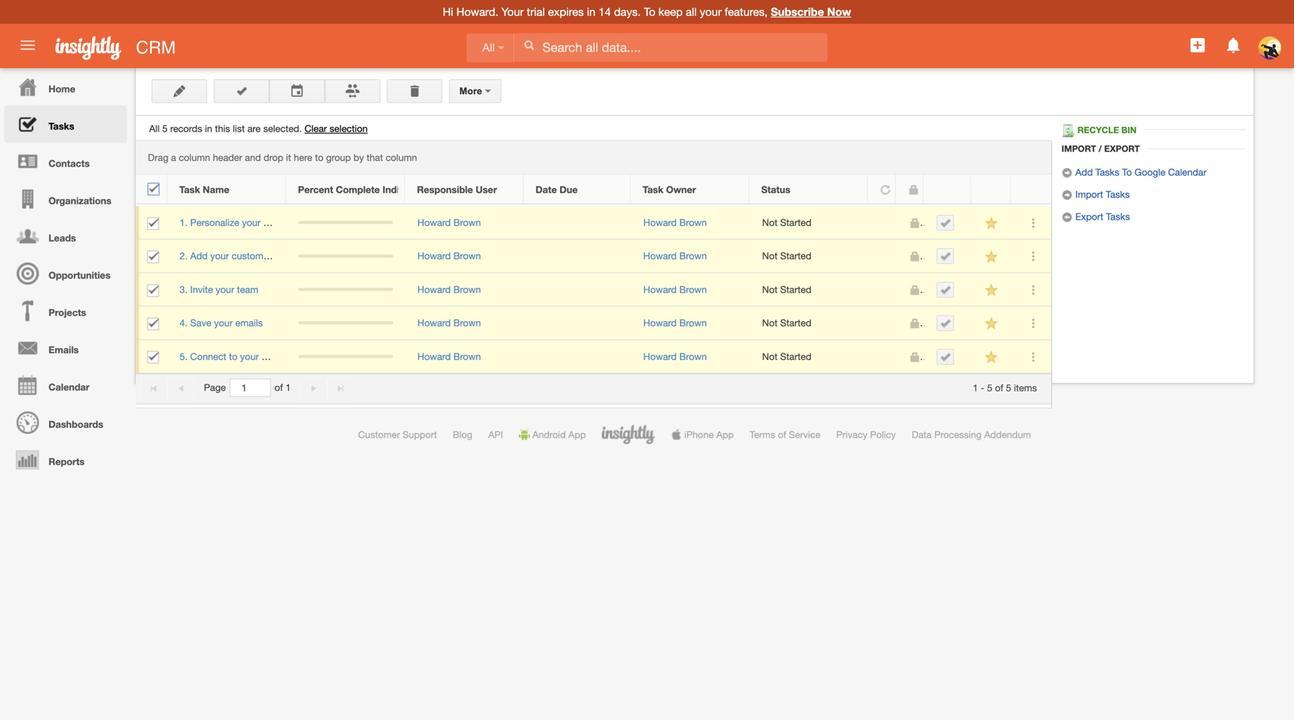Task type: vqa. For each thing, say whether or not it's contained in the screenshot.
Keyboard Shortcuts link
no



Task type: describe. For each thing, give the bounding box(es) containing it.
not started cell for 5. connect to your files and apps
[[750, 340, 869, 374]]

more
[[459, 86, 485, 96]]

name
[[203, 184, 229, 195]]

started for 2. add your customers
[[780, 250, 811, 262]]

task for task name
[[179, 184, 200, 195]]

percent
[[298, 184, 333, 195]]

export tasks
[[1073, 211, 1130, 222]]

calendar inside calendar link
[[48, 382, 90, 393]]

customer
[[358, 429, 400, 440]]

mark this task complete image for 3. invite your team
[[940, 284, 951, 296]]

a
[[171, 152, 176, 163]]

addendum
[[984, 429, 1031, 440]]

complete
[[336, 184, 380, 195]]

emails
[[48, 344, 79, 355]]

mark this task complete image for 4. save your emails
[[940, 318, 951, 329]]

are
[[247, 123, 261, 134]]

1 horizontal spatial of
[[778, 429, 786, 440]]

tasks for add tasks to google calendar
[[1096, 167, 1120, 178]]

hi
[[443, 5, 453, 18]]

export tasks link
[[1062, 211, 1130, 223]]

opportunities link
[[4, 255, 127, 292]]

privacy policy
[[836, 429, 896, 440]]

due
[[560, 184, 578, 195]]

3. invite your team link
[[180, 284, 266, 295]]

4. save your emails
[[180, 317, 263, 329]]

2. add your customers
[[180, 250, 277, 262]]

dashboards
[[48, 419, 103, 430]]

4. save your emails link
[[180, 317, 271, 329]]

2 horizontal spatial of
[[995, 382, 1003, 393]]

not started for 1. personalize your account
[[762, 217, 811, 228]]

save
[[190, 317, 211, 329]]

selection
[[330, 123, 368, 134]]

2 press ctrl + space to group column header from the left
[[971, 175, 1011, 204]]

your for account
[[242, 217, 261, 228]]

projects link
[[4, 292, 127, 329]]

data processing addendum link
[[912, 429, 1031, 440]]

not for 1. personalize your account
[[762, 217, 778, 228]]

not for 4. save your emails
[[762, 317, 778, 329]]

import tasks link
[[1062, 189, 1130, 201]]

all link
[[467, 34, 515, 62]]

data processing addendum
[[912, 429, 1031, 440]]

app for android app
[[568, 429, 586, 440]]

your
[[502, 5, 524, 18]]

mark this task complete image for 2. add your customers
[[940, 251, 951, 262]]

api link
[[488, 429, 503, 440]]

row containing 1. personalize your account
[[136, 206, 1051, 240]]

0 horizontal spatial to
[[644, 5, 655, 18]]

calendar inside add tasks to google calendar link
[[1168, 167, 1207, 178]]

0 horizontal spatial add
[[190, 250, 208, 262]]

0 vertical spatial add
[[1075, 167, 1093, 178]]

header
[[213, 152, 242, 163]]

add tasks to google calendar link
[[1062, 167, 1207, 179]]

owner
[[666, 184, 696, 195]]

android
[[532, 429, 566, 440]]

3 press ctrl + space to group column header from the left
[[1011, 175, 1051, 204]]

1 horizontal spatial 5
[[987, 382, 992, 393]]

iphone
[[684, 429, 714, 440]]

crm
[[136, 37, 176, 58]]

page
[[204, 382, 226, 393]]

row containing 3. invite your team
[[136, 273, 1051, 307]]

5. connect to your files and apps link
[[180, 351, 329, 362]]

row group containing 1. personalize your account
[[136, 206, 1051, 374]]

google
[[1135, 167, 1166, 178]]

organizations link
[[4, 180, 127, 217]]

circle arrow left image
[[1062, 212, 1073, 223]]

private task image for team
[[909, 285, 920, 296]]

not started cell for 4. save your emails
[[750, 307, 869, 340]]

task for task owner
[[643, 184, 664, 195]]

1. personalize your account link
[[180, 217, 306, 228]]

this
[[215, 123, 230, 134]]

5.
[[180, 351, 188, 362]]

task owner
[[643, 184, 696, 195]]

leads link
[[4, 217, 127, 255]]

not started cell for 2. add your customers
[[750, 240, 869, 273]]

0 vertical spatial in
[[587, 5, 596, 18]]

import / export
[[1062, 144, 1140, 154]]

date due
[[536, 184, 578, 195]]

terms
[[750, 429, 775, 440]]

android app
[[532, 429, 586, 440]]

2. add your customers link
[[180, 250, 284, 262]]

1 vertical spatial to
[[1122, 167, 1132, 178]]

not started for 2. add your customers
[[762, 250, 811, 262]]

2.
[[180, 250, 188, 262]]

1.
[[180, 217, 188, 228]]

circle arrow right image for add tasks to google calendar
[[1062, 167, 1073, 179]]

row containing 5. connect to your files and apps
[[136, 340, 1051, 374]]

Search all data.... text field
[[515, 33, 827, 62]]

0 vertical spatial private task image
[[908, 184, 919, 196]]

support
[[403, 429, 437, 440]]

all 5 records in this list are selected. clear selection
[[149, 123, 368, 134]]

data
[[912, 429, 932, 440]]

it
[[286, 152, 291, 163]]

row containing task name
[[136, 175, 1051, 204]]

leads
[[48, 232, 76, 244]]

following image for 5. connect to your files and apps
[[984, 350, 999, 365]]

tasks link
[[4, 106, 127, 143]]

customer support link
[[358, 429, 437, 440]]

contacts
[[48, 158, 90, 169]]

notifications image
[[1224, 36, 1243, 55]]

all for all
[[482, 42, 495, 54]]

5. connect to your files and apps
[[180, 351, 321, 362]]

projects
[[48, 307, 86, 318]]

indicator
[[383, 184, 423, 195]]

app for iphone app
[[716, 429, 734, 440]]

4.
[[180, 317, 188, 329]]

private task image for emails
[[909, 318, 920, 329]]

opportunities
[[48, 270, 111, 281]]

customer support
[[358, 429, 437, 440]]

recycle
[[1078, 125, 1119, 135]]

tasks for import tasks
[[1106, 189, 1130, 200]]

clear
[[305, 123, 327, 134]]

following image for 4. save your emails
[[984, 316, 999, 331]]

your right the all at top right
[[700, 5, 722, 18]]

tasks for export tasks
[[1106, 211, 1130, 222]]

not started cell for 1. personalize your account
[[750, 206, 869, 240]]

iphone app link
[[671, 429, 734, 440]]

subscribe
[[771, 5, 824, 18]]

private task image for 2. add your customers
[[909, 251, 920, 262]]

api
[[488, 429, 503, 440]]

percent complete indicator responsible user
[[298, 184, 497, 195]]

invite
[[190, 284, 213, 295]]

status
[[761, 184, 790, 195]]



Task type: locate. For each thing, give the bounding box(es) containing it.
2 vertical spatial following image
[[984, 350, 999, 365]]

5 not from the top
[[762, 351, 778, 362]]

app right iphone
[[716, 429, 734, 440]]

1 vertical spatial in
[[205, 123, 212, 134]]

all
[[482, 42, 495, 54], [149, 123, 160, 134]]

all down howard.
[[482, 42, 495, 54]]

more link
[[449, 79, 502, 103]]

1 horizontal spatial and
[[281, 351, 297, 362]]

1 circle arrow right image from the top
[[1062, 167, 1073, 179]]

row containing 2. add your customers
[[136, 240, 1051, 273]]

mark this task complete image for 5. connect to your files and apps
[[940, 351, 951, 362]]

by
[[354, 152, 364, 163]]

following image for 2. add your customers
[[984, 249, 999, 264]]

2 not started from the top
[[762, 250, 811, 262]]

account
[[263, 217, 298, 228]]

circle arrow right image up circle arrow left image
[[1062, 190, 1073, 201]]

1 horizontal spatial in
[[587, 5, 596, 18]]

2 private task image from the top
[[909, 251, 920, 262]]

started for 5. connect to your files and apps
[[780, 351, 811, 362]]

calendar
[[1168, 167, 1207, 178], [48, 382, 90, 393]]

14
[[599, 5, 611, 18]]

1 column from the left
[[179, 152, 210, 163]]

3 row from the top
[[136, 240, 1051, 273]]

emails
[[235, 317, 263, 329]]

0 horizontal spatial all
[[149, 123, 160, 134]]

0 vertical spatial mark this task complete image
[[940, 217, 951, 229]]

2 app from the left
[[716, 429, 734, 440]]

2 1 from the left
[[973, 382, 978, 393]]

add up import tasks link
[[1075, 167, 1093, 178]]

5 left 'records'
[[162, 123, 168, 134]]

import tasks
[[1073, 189, 1130, 200]]

app right android
[[568, 429, 586, 440]]

0 horizontal spatial calendar
[[48, 382, 90, 393]]

ok image
[[236, 85, 247, 96]]

expires
[[548, 5, 584, 18]]

3 not started cell from the top
[[750, 273, 869, 307]]

1 right 1 field
[[286, 382, 291, 393]]

0 vertical spatial row group
[[136, 175, 1051, 204]]

0 horizontal spatial column
[[179, 152, 210, 163]]

0 horizontal spatial export
[[1075, 211, 1103, 222]]

started
[[780, 217, 811, 228], [780, 250, 811, 262], [780, 284, 811, 295], [780, 317, 811, 329], [780, 351, 811, 362]]

of right terms
[[778, 429, 786, 440]]

privacy
[[836, 429, 868, 440]]

1 vertical spatial following image
[[984, 249, 999, 264]]

team
[[237, 284, 258, 295]]

None checkbox
[[147, 217, 159, 230], [147, 251, 159, 264], [147, 351, 159, 364], [147, 217, 159, 230], [147, 251, 159, 264], [147, 351, 159, 364]]

howard.
[[456, 5, 498, 18]]

in left 14
[[587, 5, 596, 18]]

2 mark this task complete image from the top
[[940, 284, 951, 296]]

import
[[1062, 144, 1096, 154], [1075, 189, 1103, 200]]

3 private task image from the top
[[909, 352, 920, 363]]

your left team
[[216, 284, 234, 295]]

0% complete image
[[298, 221, 393, 224]]

3 started from the top
[[780, 284, 811, 295]]

connect
[[190, 351, 226, 362]]

customers
[[232, 250, 277, 262]]

0 vertical spatial following image
[[984, 216, 999, 231]]

import up export tasks link
[[1075, 189, 1103, 200]]

now
[[827, 5, 851, 18]]

0 vertical spatial calendar
[[1168, 167, 1207, 178]]

1 press ctrl + space to group column header from the left
[[924, 175, 971, 204]]

1 mark this task complete image from the top
[[940, 251, 951, 262]]

your for emails
[[214, 317, 233, 329]]

processing
[[934, 429, 982, 440]]

your
[[700, 5, 722, 18], [242, 217, 261, 228], [210, 250, 229, 262], [216, 284, 234, 295], [214, 317, 233, 329], [240, 351, 259, 362]]

1 vertical spatial add
[[190, 250, 208, 262]]

row
[[136, 175, 1051, 204], [136, 206, 1051, 240], [136, 240, 1051, 273], [136, 273, 1051, 307], [136, 307, 1051, 340], [136, 340, 1051, 374]]

1 task from the left
[[179, 184, 200, 195]]

3 following image from the top
[[984, 350, 999, 365]]

1 vertical spatial following image
[[984, 316, 999, 331]]

1 row from the top
[[136, 175, 1051, 204]]

1 - 5 of 5 items
[[973, 382, 1037, 393]]

following image
[[984, 283, 999, 298], [984, 316, 999, 331], [984, 350, 999, 365]]

and left drop
[[245, 152, 261, 163]]

responsible
[[417, 184, 473, 195]]

3 mark this task complete image from the top
[[940, 318, 951, 329]]

1 field
[[230, 380, 270, 397]]

0 horizontal spatial in
[[205, 123, 212, 134]]

4 not from the top
[[762, 317, 778, 329]]

row group
[[136, 175, 1051, 204], [136, 206, 1051, 374]]

started for 3. invite your team
[[780, 284, 811, 295]]

1 horizontal spatial to
[[315, 152, 323, 163]]

0 horizontal spatial 5
[[162, 123, 168, 134]]

import for import / export
[[1062, 144, 1096, 154]]

started for 4. save your emails
[[780, 317, 811, 329]]

selected.
[[263, 123, 302, 134]]

1 vertical spatial mark this task complete image
[[940, 351, 951, 362]]

date
[[536, 184, 557, 195]]

private task image for 5. connect to your files and apps
[[909, 352, 920, 363]]

all for all 5 records in this list are selected. clear selection
[[149, 123, 160, 134]]

1 vertical spatial calendar
[[48, 382, 90, 393]]

add
[[1075, 167, 1093, 178], [190, 250, 208, 262]]

your for customers
[[210, 250, 229, 262]]

your for team
[[216, 284, 234, 295]]

4 started from the top
[[780, 317, 811, 329]]

0 horizontal spatial of
[[275, 382, 283, 393]]

0 vertical spatial import
[[1062, 144, 1096, 154]]

terms of service
[[750, 429, 820, 440]]

2 vertical spatial mark this task complete image
[[940, 318, 951, 329]]

0 vertical spatial and
[[245, 152, 261, 163]]

3 not from the top
[[762, 284, 778, 295]]

1 horizontal spatial 1
[[973, 382, 978, 393]]

to left keep
[[644, 5, 655, 18]]

to right here
[[315, 152, 323, 163]]

navigation containing home
[[0, 68, 127, 478]]

1 horizontal spatial export
[[1104, 144, 1140, 154]]

2 vertical spatial private task image
[[909, 352, 920, 363]]

android app link
[[519, 429, 586, 440]]

not for 3. invite your team
[[762, 284, 778, 295]]

home
[[48, 83, 75, 94]]

2 vertical spatial private task image
[[909, 318, 920, 329]]

1 horizontal spatial column
[[386, 152, 417, 163]]

1 mark this task complete image from the top
[[940, 217, 951, 229]]

following image for 3. invite your team
[[984, 283, 999, 298]]

private task image
[[908, 184, 919, 196], [909, 285, 920, 296], [909, 318, 920, 329]]

1 horizontal spatial calendar
[[1168, 167, 1207, 178]]

1 not from the top
[[762, 217, 778, 228]]

recycle bin
[[1078, 125, 1137, 135]]

to
[[644, 5, 655, 18], [1122, 167, 1132, 178]]

1 horizontal spatial all
[[482, 42, 495, 54]]

1 row group from the top
[[136, 175, 1051, 204]]

2 row group from the top
[[136, 206, 1051, 374]]

task left owner
[[643, 184, 664, 195]]

of right -
[[995, 382, 1003, 393]]

white image
[[524, 40, 535, 51]]

0 vertical spatial following image
[[984, 283, 999, 298]]

1 vertical spatial circle arrow right image
[[1062, 190, 1073, 201]]

6 row from the top
[[136, 340, 1051, 374]]

in left this
[[205, 123, 212, 134]]

to right 'connect'
[[229, 351, 238, 362]]

0 horizontal spatial app
[[568, 429, 586, 440]]

0 horizontal spatial 1
[[286, 382, 291, 393]]

drag a column header and drop it here to group by that column
[[148, 152, 417, 163]]

2 started from the top
[[780, 250, 811, 262]]

5 row from the top
[[136, 307, 1051, 340]]

your right save
[[214, 317, 233, 329]]

1 vertical spatial all
[[149, 123, 160, 134]]

4 not started cell from the top
[[750, 307, 869, 340]]

calendar up dashboards link
[[48, 382, 90, 393]]

1 vertical spatial row group
[[136, 206, 1051, 374]]

1 vertical spatial private task image
[[909, 285, 920, 296]]

not started for 3. invite your team
[[762, 284, 811, 295]]

-
[[981, 382, 985, 393]]

tasks up contacts "link"
[[48, 121, 74, 132]]

export down bin
[[1104, 144, 1140, 154]]

2 following image from the top
[[984, 316, 999, 331]]

cell
[[136, 206, 167, 240], [524, 206, 631, 240], [869, 206, 897, 240], [924, 206, 972, 240], [136, 240, 167, 273], [286, 240, 405, 273], [524, 240, 631, 273], [869, 240, 897, 273], [924, 240, 972, 273], [136, 273, 167, 307], [286, 273, 405, 307], [524, 273, 631, 307], [869, 273, 897, 307], [924, 273, 972, 307], [136, 307, 167, 340], [286, 307, 405, 340], [524, 307, 631, 340], [869, 307, 897, 340], [924, 307, 972, 340], [136, 340, 167, 374], [286, 340, 405, 374], [524, 340, 631, 374], [869, 340, 897, 374], [924, 340, 972, 374]]

1 started from the top
[[780, 217, 811, 228]]

iphone app
[[684, 429, 734, 440]]

5
[[162, 123, 168, 134], [987, 382, 992, 393], [1006, 382, 1011, 393]]

circle arrow right image inside add tasks to google calendar link
[[1062, 167, 1073, 179]]

keep
[[658, 5, 683, 18]]

1 following image from the top
[[984, 283, 999, 298]]

1 following image from the top
[[984, 216, 999, 231]]

2 column from the left
[[386, 152, 417, 163]]

1 vertical spatial private task image
[[909, 251, 920, 262]]

tasks down add tasks to google calendar link
[[1106, 189, 1130, 200]]

import for import tasks
[[1075, 189, 1103, 200]]

1 vertical spatial import
[[1075, 189, 1103, 200]]

0 vertical spatial circle arrow right image
[[1062, 167, 1073, 179]]

1 not started from the top
[[762, 217, 811, 228]]

drop
[[264, 152, 283, 163]]

following image for 1. personalize your account
[[984, 216, 999, 231]]

2 mark this task complete image from the top
[[940, 351, 951, 362]]

2 horizontal spatial 5
[[1006, 382, 1011, 393]]

not for 5. connect to your files and apps
[[762, 351, 778, 362]]

1 vertical spatial mark this task complete image
[[940, 284, 951, 296]]

personalize
[[190, 217, 239, 228]]

circle arrow right image up import tasks link
[[1062, 167, 1073, 179]]

not started cell
[[750, 206, 869, 240], [750, 240, 869, 273], [750, 273, 869, 307], [750, 307, 869, 340], [750, 340, 869, 374]]

following image
[[984, 216, 999, 231], [984, 249, 999, 264]]

import left /
[[1062, 144, 1096, 154]]

in
[[587, 5, 596, 18], [205, 123, 212, 134]]

subscribe now link
[[771, 5, 851, 18]]

howard brown link
[[418, 217, 481, 228], [643, 217, 707, 228], [418, 250, 481, 262], [643, 250, 707, 262], [418, 284, 481, 295], [643, 284, 707, 295], [418, 317, 481, 329], [643, 317, 707, 329], [418, 351, 481, 362], [643, 351, 707, 362]]

1
[[286, 382, 291, 393], [973, 382, 978, 393]]

0 vertical spatial private task image
[[909, 218, 920, 229]]

None checkbox
[[148, 183, 159, 196], [147, 284, 159, 297], [147, 318, 159, 330], [148, 183, 159, 196], [147, 284, 159, 297], [147, 318, 159, 330]]

reports link
[[4, 441, 127, 478]]

3. invite your team
[[180, 284, 258, 295]]

0 horizontal spatial task
[[179, 184, 200, 195]]

2 not from the top
[[762, 250, 778, 262]]

5 not started from the top
[[762, 351, 811, 362]]

2 task from the left
[[643, 184, 664, 195]]

days.
[[614, 5, 641, 18]]

1 horizontal spatial to
[[1122, 167, 1132, 178]]

row group containing task name
[[136, 175, 1051, 204]]

0 horizontal spatial to
[[229, 351, 238, 362]]

private task image
[[909, 218, 920, 229], [909, 251, 920, 262], [909, 352, 920, 363]]

user
[[476, 184, 497, 195]]

not started for 4. save your emails
[[762, 317, 811, 329]]

trial
[[527, 5, 545, 18]]

your up 3. invite your team
[[210, 250, 229, 262]]

task
[[179, 184, 200, 195], [643, 184, 664, 195]]

bin
[[1122, 125, 1137, 135]]

tasks
[[48, 121, 74, 132], [1096, 167, 1120, 178], [1106, 189, 1130, 200], [1106, 211, 1130, 222]]

0 vertical spatial to
[[315, 152, 323, 163]]

0 vertical spatial all
[[482, 42, 495, 54]]

1 horizontal spatial app
[[716, 429, 734, 440]]

column
[[179, 152, 210, 163], [386, 152, 417, 163]]

1 left -
[[973, 382, 978, 393]]

3 not started from the top
[[762, 284, 811, 295]]

tasks down 'import tasks'
[[1106, 211, 1130, 222]]

organizations
[[48, 195, 111, 206]]

2 not started cell from the top
[[750, 240, 869, 273]]

app
[[568, 429, 586, 440], [716, 429, 734, 440]]

apps
[[300, 351, 321, 362]]

not started cell for 3. invite your team
[[750, 273, 869, 307]]

3.
[[180, 284, 188, 295]]

mark this task complete image
[[940, 251, 951, 262], [940, 284, 951, 296], [940, 318, 951, 329]]

1 app from the left
[[568, 429, 586, 440]]

blog
[[453, 429, 472, 440]]

export right circle arrow left image
[[1075, 211, 1103, 222]]

column right that
[[386, 152, 417, 163]]

of right 1 field
[[275, 382, 283, 393]]

1 horizontal spatial add
[[1075, 167, 1093, 178]]

policy
[[870, 429, 896, 440]]

drag
[[148, 152, 168, 163]]

contacts link
[[4, 143, 127, 180]]

circle arrow right image inside import tasks link
[[1062, 190, 1073, 201]]

task name
[[179, 184, 229, 195]]

dashboards link
[[4, 404, 127, 441]]

of 1
[[275, 382, 291, 393]]

5 right -
[[987, 382, 992, 393]]

calendar right google
[[1168, 167, 1207, 178]]

navigation
[[0, 68, 127, 478]]

0 horizontal spatial and
[[245, 152, 261, 163]]

blog link
[[453, 429, 472, 440]]

press ctrl + space to group column header
[[924, 175, 971, 204], [971, 175, 1011, 204], [1011, 175, 1051, 204]]

mark this task complete image for 1. personalize your account
[[940, 217, 951, 229]]

2 row from the top
[[136, 206, 1051, 240]]

1 vertical spatial and
[[281, 351, 297, 362]]

not for 2. add your customers
[[762, 250, 778, 262]]

not started for 5. connect to your files and apps
[[762, 351, 811, 362]]

mark this task complete image
[[940, 217, 951, 229], [940, 351, 951, 362]]

add right 2. at the top left
[[190, 250, 208, 262]]

1 vertical spatial to
[[229, 351, 238, 362]]

your left files
[[240, 351, 259, 362]]

to left google
[[1122, 167, 1132, 178]]

task left name
[[179, 184, 200, 195]]

4 row from the top
[[136, 273, 1051, 307]]

0 vertical spatial export
[[1104, 144, 1140, 154]]

tasks up 'import tasks'
[[1096, 167, 1120, 178]]

started for 1. personalize your account
[[780, 217, 811, 228]]

circle arrow right image for import tasks
[[1062, 190, 1073, 201]]

row containing 4. save your emails
[[136, 307, 1051, 340]]

private task image for 1. personalize your account
[[909, 218, 920, 229]]

and right files
[[281, 351, 297, 362]]

/
[[1099, 144, 1102, 154]]

2 following image from the top
[[984, 249, 999, 264]]

brown
[[453, 217, 481, 228], [679, 217, 707, 228], [453, 250, 481, 262], [679, 250, 707, 262], [453, 284, 481, 295], [679, 284, 707, 295], [453, 317, 481, 329], [679, 317, 707, 329], [453, 351, 481, 362], [679, 351, 707, 362]]

all up drag
[[149, 123, 160, 134]]

repeating task image
[[880, 184, 891, 196]]

0 vertical spatial to
[[644, 5, 655, 18]]

0 vertical spatial mark this task complete image
[[940, 251, 951, 262]]

4 not started from the top
[[762, 317, 811, 329]]

5 started from the top
[[780, 351, 811, 362]]

1 not started cell from the top
[[750, 206, 869, 240]]

1 1 from the left
[[286, 382, 291, 393]]

your left account
[[242, 217, 261, 228]]

hi howard. your trial expires in 14 days. to keep all your features, subscribe now
[[443, 5, 851, 18]]

5 not started cell from the top
[[750, 340, 869, 374]]

5 left 'items'
[[1006, 382, 1011, 393]]

circle arrow right image
[[1062, 167, 1073, 179], [1062, 190, 1073, 201]]

1 private task image from the top
[[909, 218, 920, 229]]

2 circle arrow right image from the top
[[1062, 190, 1073, 201]]

1 vertical spatial export
[[1075, 211, 1103, 222]]

column right a
[[179, 152, 210, 163]]

service
[[789, 429, 820, 440]]

1 horizontal spatial task
[[643, 184, 664, 195]]



